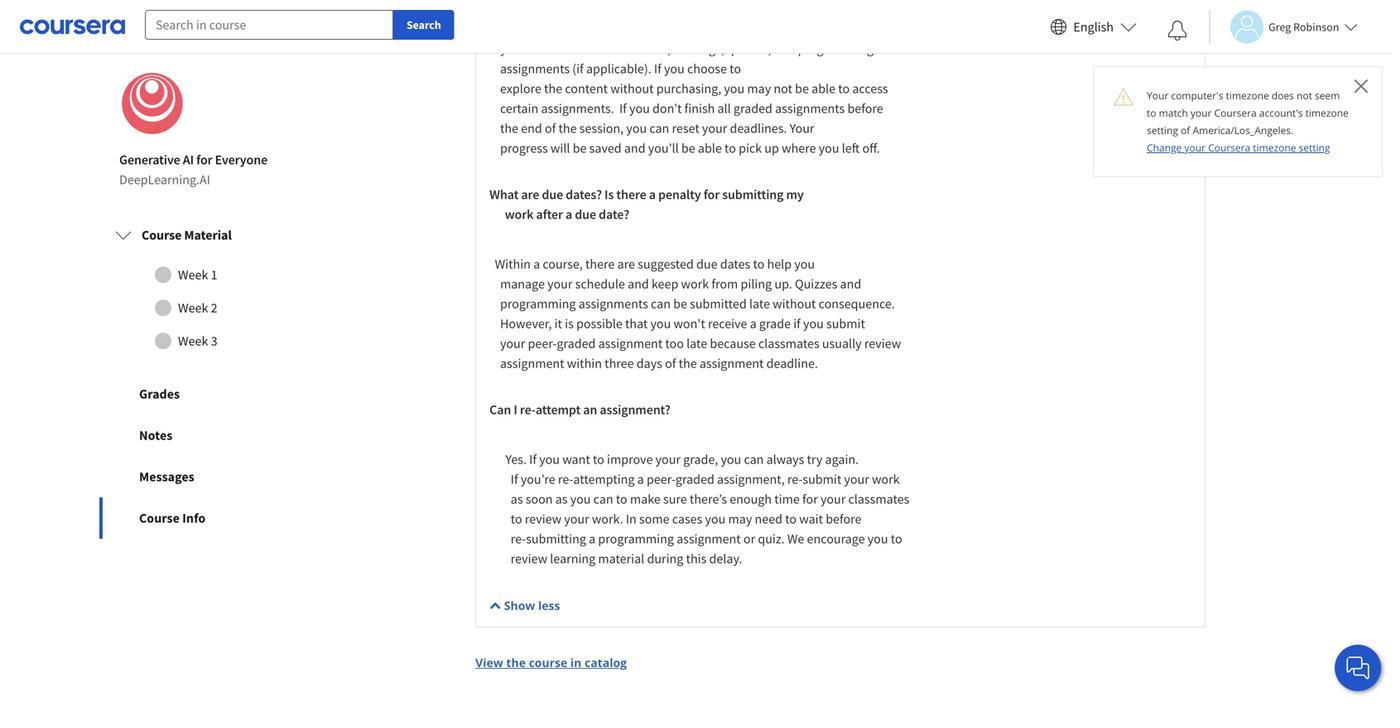 Task type: describe. For each thing, give the bounding box(es) containing it.
there inside within a course, there are suggested due dates to help you manage your schedule and keep work from piling up. quizzes and programming assignments can be submitted late without consequence. however, it is possible that you won't receive a grade if you submit your peer-graded assignment too late because classmates usually review assignment within three days of the assignment deadline.
[[586, 256, 615, 273]]

america/los_angeles.
[[1193, 123, 1294, 137]]

course
[[529, 655, 568, 671]]

0 vertical spatial setting
[[1147, 123, 1179, 137]]

(if
[[573, 61, 584, 77]]

sure
[[664, 491, 687, 508]]

and right saved
[[624, 140, 646, 157]]

notes link
[[99, 415, 338, 457]]

the right view
[[506, 655, 526, 671]]

deadlines.
[[730, 120, 787, 137]]

you down attempting
[[570, 491, 591, 508]]

due inside within a course, there are suggested due dates to help you manage your schedule and keep work from piling up. quizzes and programming assignments can be submitted late without consequence. however, it is possible that you won't receive a grade if you submit your peer-graded assignment too late because classmates usually review assignment within three days of the assignment deadline.
[[697, 256, 718, 273]]

however,
[[500, 316, 552, 332]]

try
[[807, 452, 823, 468]]

purchasing,
[[657, 81, 722, 97]]

week 3 link
[[115, 325, 322, 358]]

to down you're
[[511, 511, 522, 528]]

graded inside once you enroll, you'll have access to all videos, readings, quizzes, and programming assignments (if applicable). if you choose to explore the content without purchasing, you may not be able to access certain assignments.  if you don't finish all graded assignments before the end of the session, you can reset your deadlines. your progress will be saved and you'll be able to pick up where you left off.
[[734, 100, 773, 117]]

if right yes.
[[529, 452, 537, 468]]

you left don't at the top left
[[630, 100, 650, 117]]

and up consequence.
[[840, 276, 862, 293]]

timezone mismatch warning modal dialog
[[1093, 66, 1383, 177]]

you right encourage
[[868, 531, 888, 548]]

if up session,
[[620, 100, 627, 117]]

coursera image
[[20, 13, 125, 40]]

2 vertical spatial review
[[511, 551, 548, 568]]

there inside what are due dates? is there a penalty for submitting my work after a due date?
[[617, 187, 647, 203]]

work inside what are due dates? is there a penalty for submitting my work after a due date?
[[505, 206, 534, 223]]

greg robinson button
[[1209, 10, 1358, 43]]

are inside within a course, there are suggested due dates to help you manage your schedule and keep work from piling up. quizzes and programming assignments can be submitted late without consequence. however, it is possible that you won't receive a grade if you submit your peer-graded assignment too late because classmates usually review assignment within three days of the assignment deadline.
[[618, 256, 635, 273]]

work inside within a course, there are suggested due dates to help you manage your schedule and keep work from piling up. quizzes and programming assignments can be submitted late without consequence. however, it is possible that you won't receive a grade if you submit your peer-graded assignment too late because classmates usually review assignment within three days of the assignment deadline.
[[681, 276, 709, 293]]

notes
[[139, 428, 173, 444]]

generative
[[119, 152, 180, 168]]

re- up time
[[788, 472, 803, 488]]

finish
[[685, 100, 715, 117]]

if down the videos,
[[654, 61, 662, 77]]

the up will
[[559, 120, 577, 137]]

learning
[[550, 551, 596, 568]]

re- down soon
[[511, 531, 526, 548]]

your down "course,"
[[548, 276, 573, 293]]

improve
[[607, 452, 653, 468]]

you right session,
[[627, 120, 647, 137]]

assignments inside within a course, there are suggested due dates to help you manage your schedule and keep work from piling up. quizzes and programming assignments can be submitted late without consequence. however, it is possible that you won't receive a grade if you submit your peer-graded assignment too late because classmates usually review assignment within three days of the assignment deadline.
[[579, 296, 648, 312]]

a right within
[[534, 256, 540, 273]]

once
[[495, 21, 523, 37]]

0 vertical spatial timezone
[[1226, 89, 1270, 102]]

dates
[[720, 256, 751, 273]]

✕ button
[[1354, 72, 1369, 99]]

submit inside within a course, there are suggested due dates to help you manage your schedule and keep work from piling up. quizzes and programming assignments can be submitted late without consequence. however, it is possible that you won't receive a grade if you submit your peer-graded assignment too late because classmates usually review assignment within three days of the assignment deadline.
[[827, 316, 866, 332]]

your inside once you enroll, you'll have access to all videos, readings, quizzes, and programming assignments (if applicable). if you choose to explore the content without purchasing, you may not be able to access certain assignments.  if you don't finish all graded assignments before the end of the session, you can reset your deadlines. your progress will be saved and you'll be able to pick up where you left off.
[[702, 120, 728, 137]]

1 horizontal spatial access
[[853, 81, 889, 97]]

you up quizzes
[[795, 256, 815, 273]]

too
[[665, 336, 684, 352]]

course for course material
[[142, 227, 182, 244]]

the down certain
[[500, 120, 519, 137]]

you up too
[[651, 316, 671, 332]]

greg robinson
[[1269, 19, 1340, 34]]

assignment down that
[[599, 336, 663, 352]]

week for week 2
[[178, 300, 208, 317]]

submitting inside what are due dates? is there a penalty for submitting my work after a due date?
[[722, 187, 784, 203]]

1 vertical spatial assignments
[[775, 100, 845, 117]]

less
[[538, 598, 560, 614]]

can inside once you enroll, you'll have access to all videos, readings, quizzes, and programming assignments (if applicable). if you choose to explore the content without purchasing, you may not be able to access certain assignments.  if you don't finish all graded assignments before the end of the session, you can reset your deadlines. your progress will be saved and you'll be able to pick up where you left off.
[[650, 120, 670, 137]]

show less button
[[490, 597, 560, 615]]

greg
[[1269, 19, 1292, 34]]

seem
[[1315, 89, 1341, 102]]

to right encourage
[[891, 531, 903, 548]]

the up 'assignments.'
[[544, 81, 563, 97]]

does
[[1272, 89, 1295, 102]]

work.
[[592, 511, 623, 528]]

warning image
[[1114, 87, 1134, 107]]

1 as from the left
[[511, 491, 523, 508]]

off.
[[863, 140, 880, 157]]

choose
[[687, 61, 727, 77]]

keep
[[652, 276, 679, 293]]

penalty
[[658, 187, 701, 203]]

0 horizontal spatial assignments
[[500, 61, 570, 77]]

graded inside within a course, there are suggested due dates to help you manage your schedule and keep work from piling up. quizzes and programming assignments can be submitted late without consequence. however, it is possible that you won't receive a grade if you submit your peer-graded assignment too late because classmates usually review assignment within three days of the assignment deadline.
[[557, 336, 596, 352]]

an
[[583, 402, 597, 419]]

there's
[[690, 491, 727, 508]]

1 horizontal spatial able
[[812, 81, 836, 97]]

the inside within a course, there are suggested due dates to help you manage your schedule and keep work from piling up. quizzes and programming assignments can be submitted late without consequence. however, it is possible that you won't receive a grade if you submit your peer-graded assignment too late because classmates usually review assignment within three days of the assignment deadline.
[[679, 356, 697, 372]]

0 vertical spatial coursera
[[1215, 106, 1257, 120]]

or
[[744, 531, 756, 548]]

assignment?
[[600, 402, 671, 419]]

grade
[[760, 316, 791, 332]]

english button
[[1044, 0, 1144, 54]]

to up attempting
[[593, 452, 605, 468]]

pick
[[739, 140, 762, 157]]

you down choose
[[724, 81, 745, 97]]

to up the in at the left
[[616, 491, 628, 508]]

without inside within a course, there are suggested due dates to help you manage your schedule and keep work from piling up. quizzes and programming assignments can be submitted late without consequence. however, it is possible that you won't receive a grade if you submit your peer-graded assignment too late because classmates usually review assignment within three days of the assignment deadline.
[[773, 296, 816, 312]]

deadline.
[[767, 356, 818, 372]]

1 vertical spatial coursera
[[1209, 141, 1251, 154]]

suggested
[[638, 256, 694, 273]]

be right will
[[573, 140, 587, 157]]

a right after
[[566, 206, 573, 223]]

be down reset
[[682, 140, 696, 157]]

change
[[1147, 141, 1182, 154]]

to up left
[[839, 81, 850, 97]]

submitting inside yes. if you want to improve your grade, you can always try again. if you're re-attempting a peer-graded assignment, re-submit your work as soon as you can to make sure there's enough time for your classmates to review your work. in some cases you may need to wait before re-submitting a programming assignment or quiz. we encourage you to review learning material during this delay.
[[526, 531, 586, 548]]

time
[[775, 491, 800, 508]]

in
[[626, 511, 637, 528]]

week 1 link
[[115, 259, 322, 292]]

assignments.
[[541, 100, 614, 117]]

search button
[[393, 10, 454, 40]]

1 vertical spatial review
[[525, 511, 562, 528]]

applicable).
[[586, 61, 652, 77]]

up
[[765, 140, 779, 157]]

make
[[630, 491, 661, 508]]

a down work.
[[589, 531, 596, 548]]

for inside yes. if you want to improve your grade, you can always try again. if you're re-attempting a peer-graded assignment, re-submit your work as soon as you can to make sure there's enough time for your classmates to review your work. in some cases you may need to wait before re-submitting a programming assignment or quiz. we encourage you to review learning material during this delay.
[[803, 491, 818, 508]]

your computer's timezone does not seem to match your coursera account's timezone setting of america/los_angeles. change your coursera timezone setting
[[1147, 89, 1349, 154]]

within
[[495, 256, 531, 273]]

week 2
[[178, 300, 217, 317]]

where
[[782, 140, 816, 157]]

enroll,
[[549, 21, 585, 37]]

some
[[639, 511, 670, 528]]

classmates inside yes. if you want to improve your grade, you can always try again. if you're re-attempting a peer-graded assignment, re-submit your work as soon as you can to make sure there's enough time for your classmates to review your work. in some cases you may need to wait before re-submitting a programming assignment or quiz. we encourage you to review learning material during this delay.
[[849, 491, 910, 508]]

and left keep
[[628, 276, 649, 293]]

ai
[[183, 152, 194, 168]]

always
[[767, 452, 805, 468]]

assignment down because
[[700, 356, 764, 372]]

don't
[[653, 100, 682, 117]]

if down yes.
[[511, 472, 518, 488]]

messages link
[[99, 457, 338, 498]]

0 horizontal spatial all
[[615, 41, 629, 57]]

show
[[504, 598, 535, 614]]

show notifications image
[[1168, 21, 1188, 41]]

1 vertical spatial you'll
[[648, 140, 679, 157]]

classmates inside within a course, there are suggested due dates to help you manage your schedule and keep work from piling up. quizzes and programming assignments can be submitted late without consequence. however, it is possible that you won't receive a grade if you submit your peer-graded assignment too late because classmates usually review assignment within three days of the assignment deadline.
[[759, 336, 820, 352]]

usually
[[822, 336, 862, 352]]

you right if
[[804, 316, 824, 332]]

generative ai for everyone deeplearning.ai
[[119, 152, 268, 188]]

you left left
[[819, 140, 840, 157]]

attempting
[[574, 472, 635, 488]]

to inside the your computer's timezone does not seem to match your coursera account's timezone setting of america/los_angeles. change your coursera timezone setting
[[1147, 106, 1157, 120]]

manage
[[500, 276, 545, 293]]

for inside what are due dates? is there a penalty for submitting my work after a due date?
[[704, 187, 720, 203]]

1 vertical spatial all
[[718, 100, 731, 117]]

2 as from the left
[[556, 491, 568, 508]]

can
[[490, 402, 511, 419]]

to up applicable).
[[601, 41, 613, 57]]

course info
[[139, 510, 206, 527]]

grade,
[[684, 452, 718, 468]]

videos,
[[632, 41, 671, 57]]

a up make
[[638, 472, 644, 488]]

will
[[551, 140, 570, 157]]

computer's
[[1172, 89, 1224, 102]]

of inside once you enroll, you'll have access to all videos, readings, quizzes, and programming assignments (if applicable). if you choose to explore the content without purchasing, you may not be able to access certain assignments.  if you don't finish all graded assignments before the end of the session, you can reset your deadlines. your progress will be saved and you'll be able to pick up where you left off.
[[545, 120, 556, 137]]

your left work.
[[564, 511, 590, 528]]

you up the purchasing,
[[664, 61, 685, 77]]



Task type: locate. For each thing, give the bounding box(es) containing it.
date?
[[599, 206, 630, 223]]

without down applicable).
[[611, 81, 654, 97]]

course left the material
[[142, 227, 182, 244]]

before
[[848, 100, 884, 117], [826, 511, 862, 528]]

a left the grade
[[750, 316, 757, 332]]

be up where
[[795, 81, 809, 97]]

you're
[[521, 472, 556, 488]]

access up (if
[[563, 41, 599, 57]]

submit up "usually"
[[827, 316, 866, 332]]

you up you're
[[539, 452, 560, 468]]

be inside within a course, there are suggested due dates to help you manage your schedule and keep work from piling up. quizzes and programming assignments can be submitted late without consequence. however, it is possible that you won't receive a grade if you submit your peer-graded assignment too late because classmates usually review assignment within three days of the assignment deadline.
[[674, 296, 687, 312]]

may up deadlines.
[[747, 81, 771, 97]]

0 vertical spatial for
[[196, 152, 212, 168]]

0 vertical spatial peer-
[[528, 336, 557, 352]]

for up wait at the right of the page
[[803, 491, 818, 508]]

1 horizontal spatial you'll
[[648, 140, 679, 157]]

soon
[[526, 491, 553, 508]]

due up after
[[542, 187, 563, 203]]

0 vertical spatial able
[[812, 81, 836, 97]]

timezone down account's
[[1254, 141, 1297, 154]]

1 vertical spatial submitting
[[526, 531, 586, 548]]

deeplearning.ai image
[[119, 71, 186, 137]]

work inside yes. if you want to improve your grade, you can always try again. if you're re-attempting a peer-graded assignment, re-submit your work as soon as you can to make sure there's enough time for your classmates to review your work. in some cases you may need to wait before re-submitting a programming assignment or quiz. we encourage you to review learning material during this delay.
[[872, 472, 900, 488]]

quizzes
[[795, 276, 838, 293]]

if
[[794, 316, 801, 332]]

what are due dates? is there a penalty for submitting my work after a due date?
[[490, 187, 804, 223]]

view the course in catalog
[[476, 655, 627, 671]]

need
[[755, 511, 783, 528]]

view the course in catalog link
[[476, 655, 1206, 672]]

are inside what are due dates? is there a penalty for submitting my work after a due date?
[[521, 187, 539, 203]]

this
[[686, 551, 707, 568]]

can up assignment,
[[744, 452, 764, 468]]

late down piling
[[750, 296, 770, 312]]

2 vertical spatial graded
[[676, 472, 715, 488]]

if
[[654, 61, 662, 77], [620, 100, 627, 117], [529, 452, 537, 468], [511, 472, 518, 488]]

1 vertical spatial late
[[687, 336, 708, 352]]

without
[[611, 81, 654, 97], [773, 296, 816, 312]]

submitting up learning
[[526, 531, 586, 548]]

course for course info
[[139, 510, 180, 527]]

1 horizontal spatial peer-
[[647, 472, 676, 488]]

course material button
[[102, 212, 335, 259]]

possible
[[577, 316, 623, 332]]

to left "pick" at top
[[725, 140, 736, 157]]

0 horizontal spatial are
[[521, 187, 539, 203]]

my
[[787, 187, 804, 203]]

2 vertical spatial for
[[803, 491, 818, 508]]

1 horizontal spatial there
[[617, 187, 647, 203]]

is
[[565, 316, 574, 332]]

are up the schedule
[[618, 256, 635, 273]]

1 horizontal spatial late
[[750, 296, 770, 312]]

during
[[647, 551, 684, 568]]

graded
[[734, 100, 773, 117], [557, 336, 596, 352], [676, 472, 715, 488]]

as right soon
[[556, 491, 568, 508]]

may inside yes. if you want to improve your grade, you can always try again. if you're re-attempting a peer-graded assignment, re-submit your work as soon as you can to make sure there's enough time for your classmates to review your work. in some cases you may need to wait before re-submitting a programming assignment or quiz. we encourage you to review learning material during this delay.
[[729, 511, 752, 528]]

1 vertical spatial without
[[773, 296, 816, 312]]

peer- inside yes. if you want to improve your grade, you can always try again. if you're re-attempting a peer-graded assignment, re-submit your work as soon as you can to make sure there's enough time for your classmates to review your work. in some cases you may need to wait before re-submitting a programming assignment or quiz. we encourage you to review learning material during this delay.
[[647, 472, 676, 488]]

assignments down 'have'
[[500, 61, 570, 77]]

2
[[211, 300, 217, 317]]

week left the 2
[[178, 300, 208, 317]]

1
[[211, 267, 217, 283]]

peer- down 'it' on the left top
[[528, 336, 557, 352]]

1 horizontal spatial due
[[575, 206, 596, 223]]

a
[[649, 187, 656, 203], [566, 206, 573, 223], [534, 256, 540, 273], [750, 316, 757, 332], [638, 472, 644, 488], [589, 531, 596, 548]]

1 vertical spatial there
[[586, 256, 615, 273]]

late
[[750, 296, 770, 312], [687, 336, 708, 352]]

without inside once you enroll, you'll have access to all videos, readings, quizzes, and programming assignments (if applicable). if you choose to explore the content without purchasing, you may not be able to access certain assignments.  if you don't finish all graded assignments before the end of the session, you can reset your deadlines. your progress will be saved and you'll be able to pick up where you left off.
[[611, 81, 654, 97]]

0 vertical spatial programming
[[798, 41, 874, 57]]

all right finish
[[718, 100, 731, 117]]

for
[[196, 152, 212, 168], [704, 187, 720, 203], [803, 491, 818, 508]]

0 vertical spatial course
[[142, 227, 182, 244]]

1 vertical spatial access
[[853, 81, 889, 97]]

0 horizontal spatial there
[[586, 256, 615, 273]]

as left soon
[[511, 491, 523, 508]]

your left "grade,"
[[656, 452, 681, 468]]

can down attempting
[[594, 491, 614, 508]]

assignments
[[500, 61, 570, 77], [775, 100, 845, 117], [579, 296, 648, 312]]

2 horizontal spatial for
[[803, 491, 818, 508]]

what
[[490, 187, 519, 203]]

0 horizontal spatial submitting
[[526, 531, 586, 548]]

wait
[[800, 511, 823, 528]]

0 vertical spatial without
[[611, 81, 654, 97]]

can
[[650, 120, 670, 137], [651, 296, 671, 312], [744, 452, 764, 468], [594, 491, 614, 508]]

your inside the your computer's timezone does not seem to match your coursera account's timezone setting of america/los_angeles. change your coursera timezone setting
[[1147, 89, 1169, 102]]

and right quizzes,
[[774, 41, 796, 57]]

not right does in the top of the page
[[1297, 89, 1313, 102]]

your down finish
[[702, 120, 728, 137]]

consequence.
[[819, 296, 895, 312]]

of inside within a course, there are suggested due dates to help you manage your schedule and keep work from piling up. quizzes and programming assignments can be submitted late without consequence. however, it is possible that you won't receive a grade if you submit your peer-graded assignment too late because classmates usually review assignment within three days of the assignment deadline.
[[665, 356, 676, 372]]

2 horizontal spatial graded
[[734, 100, 773, 117]]

work
[[505, 206, 534, 223], [681, 276, 709, 293], [872, 472, 900, 488]]

assignment,
[[717, 472, 785, 488]]

graded inside yes. if you want to improve your grade, you can always try again. if you're re-attempting a peer-graded assignment, re-submit your work as soon as you can to make sure there's enough time for your classmates to review your work. in some cases you may need to wait before re-submitting a programming assignment or quiz. we encourage you to review learning material during this delay.
[[676, 472, 715, 488]]

all
[[615, 41, 629, 57], [718, 100, 731, 117]]

0 vertical spatial assignments
[[500, 61, 570, 77]]

within a course, there are suggested due dates to help you manage your schedule and keep work from piling up. quizzes and programming assignments can be submitted late without consequence. however, it is possible that you won't receive a grade if you submit your peer-graded assignment too late because classmates usually review assignment within three days of the assignment deadline.
[[490, 256, 901, 372]]

1 vertical spatial work
[[681, 276, 709, 293]]

not up deadlines.
[[774, 81, 793, 97]]

before inside yes. if you want to improve your grade, you can always try again. if you're re-attempting a peer-graded assignment, re-submit your work as soon as you can to make sure there's enough time for your classmates to review your work. in some cases you may need to wait before re-submitting a programming assignment or quiz. we encourage you to review learning material during this delay.
[[826, 511, 862, 528]]

2 vertical spatial timezone
[[1254, 141, 1297, 154]]

graded down is
[[557, 336, 596, 352]]

1 horizontal spatial programming
[[598, 531, 674, 548]]

0 vertical spatial submit
[[827, 316, 866, 332]]

0 vertical spatial submitting
[[722, 187, 784, 203]]

coursera
[[1215, 106, 1257, 120], [1209, 141, 1251, 154]]

2 vertical spatial programming
[[598, 531, 674, 548]]

assignment inside yes. if you want to improve your grade, you can always try again. if you're re-attempting a peer-graded assignment, re-submit your work as soon as you can to make sure there's enough time for your classmates to review your work. in some cases you may need to wait before re-submitting a programming assignment or quiz. we encourage you to review learning material during this delay.
[[677, 531, 741, 548]]

due down dates?
[[575, 206, 596, 223]]

coursera down america/los_angeles.
[[1209, 141, 1251, 154]]

0 vertical spatial may
[[747, 81, 771, 97]]

show less
[[504, 598, 560, 614]]

0 horizontal spatial programming
[[500, 296, 576, 312]]

attempt
[[536, 402, 581, 419]]

1 vertical spatial are
[[618, 256, 635, 273]]

not inside once you enroll, you'll have access to all videos, readings, quizzes, and programming assignments (if applicable). if you choose to explore the content without purchasing, you may not be able to access certain assignments.  if you don't finish all graded assignments before the end of the session, you can reset your deadlines. your progress will be saved and you'll be able to pick up where you left off.
[[774, 81, 793, 97]]

assignment up this
[[677, 531, 741, 548]]

week 2 link
[[115, 292, 322, 325]]

0 horizontal spatial without
[[611, 81, 654, 97]]

your down again. at bottom
[[844, 472, 870, 488]]

classmates up deadline.
[[759, 336, 820, 352]]

1 vertical spatial before
[[826, 511, 862, 528]]

assignments up where
[[775, 100, 845, 117]]

for inside generative ai for everyone deeplearning.ai
[[196, 152, 212, 168]]

graded up deadlines.
[[734, 100, 773, 117]]

explore
[[500, 81, 542, 97]]

2 vertical spatial assignments
[[579, 296, 648, 312]]

0 vertical spatial access
[[563, 41, 599, 57]]

of down match
[[1181, 123, 1191, 137]]

assignment down however,
[[500, 356, 565, 372]]

week for week 3
[[178, 333, 208, 350]]

won't
[[674, 316, 706, 332]]

2 horizontal spatial programming
[[798, 41, 874, 57]]

before inside once you enroll, you'll have access to all videos, readings, quizzes, and programming assignments (if applicable). if you choose to explore the content without purchasing, you may not be able to access certain assignments.  if you don't finish all graded assignments before the end of the session, you can reset your deadlines. your progress will be saved and you'll be able to pick up where you left off.
[[848, 100, 884, 117]]

1 horizontal spatial as
[[556, 491, 568, 508]]

2 vertical spatial due
[[697, 256, 718, 273]]

late down won't
[[687, 336, 708, 352]]

week 3
[[178, 333, 217, 350]]

0 vertical spatial before
[[848, 100, 884, 117]]

to inside within a course, there are suggested due dates to help you manage your schedule and keep work from piling up. quizzes and programming assignments can be submitted late without consequence. however, it is possible that you won't receive a grade if you submit your peer-graded assignment too late because classmates usually review assignment within three days of the assignment deadline.
[[753, 256, 765, 273]]

3 week from the top
[[178, 333, 208, 350]]

2 week from the top
[[178, 300, 208, 317]]

you down there's
[[705, 511, 726, 528]]

submit
[[827, 316, 866, 332], [803, 472, 842, 488]]

you up 'have'
[[526, 21, 547, 37]]

your up match
[[1147, 89, 1169, 102]]

help center image
[[1349, 659, 1368, 678]]

1 horizontal spatial work
[[681, 276, 709, 293]]

you up assignment,
[[721, 452, 742, 468]]

able up where
[[812, 81, 836, 97]]

before up off.
[[848, 100, 884, 117]]

week for week 1
[[178, 267, 208, 283]]

your inside once you enroll, you'll have access to all videos, readings, quizzes, and programming assignments (if applicable). if you choose to explore the content without purchasing, you may not be able to access certain assignments.  if you don't finish all graded assignments before the end of the session, you can reset your deadlines. your progress will be saved and you'll be able to pick up where you left off.
[[790, 120, 815, 137]]

1 vertical spatial timezone
[[1306, 106, 1349, 120]]

0 vertical spatial review
[[865, 336, 901, 352]]

a left "penalty"
[[649, 187, 656, 203]]

submit down try
[[803, 472, 842, 488]]

from
[[712, 276, 738, 293]]

progress
[[500, 140, 548, 157]]

1 horizontal spatial submitting
[[722, 187, 784, 203]]

again.
[[826, 452, 859, 468]]

0 horizontal spatial setting
[[1147, 123, 1179, 137]]

not inside the your computer's timezone does not seem to match your coursera account's timezone setting of america/los_angeles. change your coursera timezone setting
[[1297, 89, 1313, 102]]

there up the schedule
[[586, 256, 615, 273]]

reset
[[672, 120, 700, 137]]

1 vertical spatial submit
[[803, 472, 842, 488]]

your
[[1191, 106, 1212, 120], [702, 120, 728, 137], [1185, 141, 1206, 154], [548, 276, 573, 293], [500, 336, 525, 352], [656, 452, 681, 468], [844, 472, 870, 488], [821, 491, 846, 508], [564, 511, 590, 528]]

re- down 'want'
[[558, 472, 574, 488]]

to down time
[[785, 511, 797, 528]]

2 horizontal spatial assignments
[[775, 100, 845, 117]]

change your coursera timezone setting link
[[1147, 141, 1331, 154]]

1 week from the top
[[178, 267, 208, 283]]

is
[[605, 187, 614, 203]]

0 vertical spatial classmates
[[759, 336, 820, 352]]

programming inside yes. if you want to improve your grade, you can always try again. if you're re-attempting a peer-graded assignment, re-submit your work as soon as you can to make sure there's enough time for your classmates to review your work. in some cases you may need to wait before re-submitting a programming assignment or quiz. we encourage you to review learning material during this delay.
[[598, 531, 674, 548]]

your down however,
[[500, 336, 525, 352]]

review down soon
[[525, 511, 562, 528]]

0 vertical spatial late
[[750, 296, 770, 312]]

course material
[[142, 227, 232, 244]]

your up wait at the right of the page
[[821, 491, 846, 508]]

0 horizontal spatial as
[[511, 491, 523, 508]]

0 horizontal spatial due
[[542, 187, 563, 203]]

0 vertical spatial week
[[178, 267, 208, 283]]

1 horizontal spatial not
[[1297, 89, 1313, 102]]

1 horizontal spatial graded
[[676, 472, 715, 488]]

0 vertical spatial due
[[542, 187, 563, 203]]

0 horizontal spatial you'll
[[500, 41, 531, 57]]

0 horizontal spatial peer-
[[528, 336, 557, 352]]

1 horizontal spatial all
[[718, 100, 731, 117]]

due
[[542, 187, 563, 203], [575, 206, 596, 223], [697, 256, 718, 273]]

programming inside within a course, there are suggested due dates to help you manage your schedule and keep work from piling up. quizzes and programming assignments can be submitted late without consequence. however, it is possible that you won't receive a grade if you submit your peer-graded assignment too late because classmates usually review assignment within three days of the assignment deadline.
[[500, 296, 576, 312]]

material
[[598, 551, 645, 568]]

0 horizontal spatial of
[[545, 120, 556, 137]]

all up applicable).
[[615, 41, 629, 57]]

programming
[[798, 41, 874, 57], [500, 296, 576, 312], [598, 531, 674, 548]]

your
[[1147, 89, 1169, 102], [790, 120, 815, 137]]

1 vertical spatial may
[[729, 511, 752, 528]]

✕
[[1354, 72, 1369, 99]]

2 vertical spatial week
[[178, 333, 208, 350]]

1 vertical spatial week
[[178, 300, 208, 317]]

0 horizontal spatial work
[[505, 206, 534, 223]]

can inside within a course, there are suggested due dates to help you manage your schedule and keep work from piling up. quizzes and programming assignments can be submitted late without consequence. however, it is possible that you won't receive a grade if you submit your peer-graded assignment too late because classmates usually review assignment within three days of the assignment deadline.
[[651, 296, 671, 312]]

before up encourage
[[826, 511, 862, 528]]

peer- inside within a course, there are suggested due dates to help you manage your schedule and keep work from piling up. quizzes and programming assignments can be submitted late without consequence. however, it is possible that you won't receive a grade if you submit your peer-graded assignment too late because classmates usually review assignment within three days of the assignment deadline.
[[528, 336, 557, 352]]

course
[[142, 227, 182, 244], [139, 510, 180, 527]]

to left match
[[1147, 106, 1157, 120]]

1 vertical spatial for
[[704, 187, 720, 203]]

info
[[182, 510, 206, 527]]

the down too
[[679, 356, 697, 372]]

search
[[407, 17, 441, 32]]

submitting left 'my'
[[722, 187, 784, 203]]

able
[[812, 81, 836, 97], [698, 140, 722, 157]]

submit inside yes. if you want to improve your grade, you can always try again. if you're re-attempting a peer-graded assignment, re-submit your work as soon as you can to make sure there's enough time for your classmates to review your work. in some cases you may need to wait before re-submitting a programming assignment or quiz. we encourage you to review learning material during this delay.
[[803, 472, 842, 488]]

week left '3'
[[178, 333, 208, 350]]

1 horizontal spatial setting
[[1299, 141, 1331, 154]]

submitting
[[722, 187, 784, 203], [526, 531, 586, 548]]

your down "computer's"
[[1191, 106, 1212, 120]]

help
[[767, 256, 792, 273]]

0 vertical spatial there
[[617, 187, 647, 203]]

of inside the your computer's timezone does not seem to match your coursera account's timezone setting of america/los_angeles. change your coursera timezone setting
[[1181, 123, 1191, 137]]

1 vertical spatial course
[[139, 510, 180, 527]]

to down quizzes,
[[730, 61, 741, 77]]

1 vertical spatial setting
[[1299, 141, 1331, 154]]

1 horizontal spatial classmates
[[849, 491, 910, 508]]

submitted
[[690, 296, 747, 312]]

2 vertical spatial work
[[872, 472, 900, 488]]

programming inside once you enroll, you'll have access to all videos, readings, quizzes, and programming assignments (if applicable). if you choose to explore the content without purchasing, you may not be able to access certain assignments.  if you don't finish all graded assignments before the end of the session, you can reset your deadlines. your progress will be saved and you'll be able to pick up where you left off.
[[798, 41, 874, 57]]

review inside within a course, there are suggested due dates to help you manage your schedule and keep work from piling up. quizzes and programming assignments can be submitted late without consequence. however, it is possible that you won't receive a grade if you submit your peer-graded assignment too late because classmates usually review assignment within three days of the assignment deadline.
[[865, 336, 901, 352]]

2 horizontal spatial due
[[697, 256, 718, 273]]

Search in course text field
[[145, 10, 393, 40]]

1 vertical spatial peer-
[[647, 472, 676, 488]]

review left learning
[[511, 551, 548, 568]]

0 horizontal spatial not
[[774, 81, 793, 97]]

and
[[774, 41, 796, 57], [624, 140, 646, 157], [628, 276, 649, 293], [840, 276, 862, 293]]

assignments down the schedule
[[579, 296, 648, 312]]

3
[[211, 333, 217, 350]]

assignment
[[599, 336, 663, 352], [500, 356, 565, 372], [700, 356, 764, 372], [677, 531, 741, 548]]

can down keep
[[651, 296, 671, 312]]

grades link
[[99, 374, 338, 415]]

course,
[[543, 256, 583, 273]]

everyone
[[215, 152, 268, 168]]

chat with us image
[[1345, 655, 1372, 682]]

course inside dropdown button
[[142, 227, 182, 244]]

1 horizontal spatial of
[[665, 356, 676, 372]]

your right the change at the top
[[1185, 141, 1206, 154]]

it
[[555, 316, 562, 332]]

of down too
[[665, 356, 676, 372]]

week left the 1
[[178, 267, 208, 283]]

without up if
[[773, 296, 816, 312]]

0 horizontal spatial access
[[563, 41, 599, 57]]

end
[[521, 120, 542, 137]]

re- right i
[[520, 402, 536, 419]]

0 horizontal spatial for
[[196, 152, 212, 168]]

0 horizontal spatial late
[[687, 336, 708, 352]]

2 horizontal spatial work
[[872, 472, 900, 488]]

we
[[788, 531, 805, 548]]

1 horizontal spatial your
[[1147, 89, 1169, 102]]

yes. if you want to improve your grade, you can always try again. if you're re-attempting a peer-graded assignment, re-submit your work as soon as you can to make sure there's enough time for your classmates to review your work. in some cases you may need to wait before re-submitting a programming assignment or quiz. we encourage you to review learning material during this delay.
[[490, 452, 910, 587]]

yes.
[[506, 452, 527, 468]]

left
[[842, 140, 860, 157]]

timezone down seem
[[1306, 106, 1349, 120]]

course left info
[[139, 510, 180, 527]]

encourage
[[807, 531, 865, 548]]

0 horizontal spatial classmates
[[759, 336, 820, 352]]

graded down "grade,"
[[676, 472, 715, 488]]

days
[[637, 356, 663, 372]]

1 vertical spatial your
[[790, 120, 815, 137]]

1 horizontal spatial assignments
[[579, 296, 648, 312]]

0 horizontal spatial graded
[[557, 336, 596, 352]]

due up the from
[[697, 256, 718, 273]]

week inside "link"
[[178, 333, 208, 350]]

0 vertical spatial are
[[521, 187, 539, 203]]

account's
[[1260, 106, 1303, 120]]

i
[[514, 402, 518, 419]]

may inside once you enroll, you'll have access to all videos, readings, quizzes, and programming assignments (if applicable). if you choose to explore the content without purchasing, you may not be able to access certain assignments.  if you don't finish all graded assignments before the end of the session, you can reset your deadlines. your progress will be saved and you'll be able to pick up where you left off.
[[747, 81, 771, 97]]

may up or
[[729, 511, 752, 528]]

0 vertical spatial graded
[[734, 100, 773, 117]]

1 vertical spatial due
[[575, 206, 596, 223]]

peer- up sure
[[647, 472, 676, 488]]

1 horizontal spatial are
[[618, 256, 635, 273]]

1 vertical spatial able
[[698, 140, 722, 157]]

certain
[[500, 100, 539, 117]]



Task type: vqa. For each thing, say whether or not it's contained in the screenshot.
left list
no



